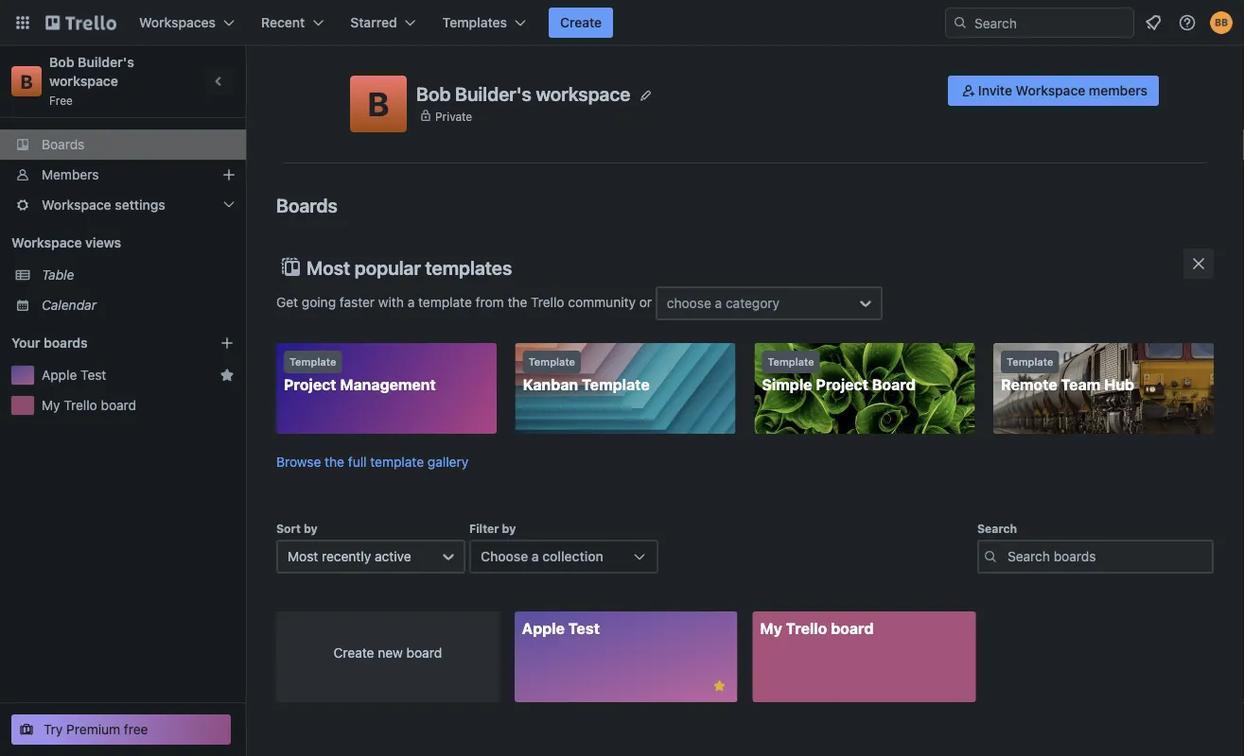 Task type: locate. For each thing, give the bounding box(es) containing it.
0 horizontal spatial by
[[304, 522, 318, 535]]

calendar link
[[42, 296, 235, 315]]

0 vertical spatial create
[[560, 15, 602, 30]]

choose a collection button
[[469, 540, 658, 574]]

b down switch to… icon at the top left of the page
[[20, 70, 33, 92]]

bob up "free"
[[49, 54, 74, 70]]

choose a category
[[667, 296, 780, 311]]

try
[[44, 722, 63, 738]]

2 vertical spatial workspace
[[11, 235, 82, 251]]

the
[[508, 294, 527, 310], [325, 454, 344, 470]]

0 vertical spatial most
[[307, 256, 350, 279]]

create new board
[[334, 646, 442, 661]]

0 horizontal spatial b
[[20, 70, 33, 92]]

test down collection
[[568, 620, 600, 638]]

0 vertical spatial bob
[[49, 54, 74, 70]]

boards
[[42, 137, 85, 152], [276, 194, 338, 216]]

builder's up 'private'
[[455, 83, 532, 105]]

kanban
[[523, 376, 578, 394]]

0 vertical spatial apple test
[[42, 368, 106, 383]]

builder's for bob builder's workspace free
[[78, 54, 134, 70]]

filter
[[469, 522, 499, 535]]

trello
[[531, 294, 564, 310], [64, 398, 97, 413], [786, 620, 827, 638]]

template for simple
[[768, 356, 814, 369]]

0 vertical spatial my trello board link
[[42, 396, 235, 415]]

template right kanban
[[582, 376, 650, 394]]

2 by from the left
[[502, 522, 516, 535]]

boards
[[44, 335, 88, 351]]

create left new
[[334, 646, 374, 661]]

1 vertical spatial most
[[288, 549, 318, 565]]

builder's
[[78, 54, 134, 70], [455, 83, 532, 105]]

click to unstar this board. it will be removed from your starred list. image
[[711, 678, 728, 695]]

2 vertical spatial trello
[[786, 620, 827, 638]]

workspace down create 'button'
[[536, 83, 630, 105]]

choose a collection
[[481, 549, 603, 565]]

settings
[[115, 197, 165, 213]]

template right full
[[370, 454, 424, 470]]

template inside template project management
[[290, 356, 336, 369]]

2 horizontal spatial a
[[715, 296, 722, 311]]

bob builder's workspace link
[[49, 54, 138, 89]]

workspace inside bob builder's workspace free
[[49, 73, 118, 89]]

b left 'private'
[[368, 84, 389, 123]]

1 horizontal spatial my trello board link
[[753, 612, 976, 703]]

a right choose
[[532, 549, 539, 565]]

1 vertical spatial apple
[[522, 620, 565, 638]]

1 vertical spatial builder's
[[455, 83, 532, 105]]

0 horizontal spatial the
[[325, 454, 344, 470]]

b for b link
[[20, 70, 33, 92]]

template down going
[[290, 356, 336, 369]]

browse
[[276, 454, 321, 470]]

by for sort by
[[304, 522, 318, 535]]

1 horizontal spatial workspace
[[536, 83, 630, 105]]

the left full
[[325, 454, 344, 470]]

b inside b link
[[20, 70, 33, 92]]

workspace settings
[[42, 197, 165, 213]]

my trello board link
[[42, 396, 235, 415], [753, 612, 976, 703]]

1 horizontal spatial apple test
[[522, 620, 600, 638]]

the right from
[[508, 294, 527, 310]]

b
[[20, 70, 33, 92], [368, 84, 389, 123]]

1 horizontal spatial apple test link
[[514, 612, 737, 703]]

Search text field
[[977, 540, 1214, 574]]

1 vertical spatial test
[[568, 620, 600, 638]]

0 vertical spatial boards
[[42, 137, 85, 152]]

b inside b button
[[368, 84, 389, 123]]

starred button
[[339, 8, 427, 38]]

1 horizontal spatial my trello board
[[760, 620, 874, 638]]

faster
[[340, 294, 375, 310]]

0 horizontal spatial boards
[[42, 137, 85, 152]]

most
[[307, 256, 350, 279], [288, 549, 318, 565]]

workspace up table
[[11, 235, 82, 251]]

template simple project board
[[762, 356, 916, 394]]

most recently active
[[288, 549, 411, 565]]

most down sort by
[[288, 549, 318, 565]]

workspace right the invite
[[1016, 83, 1085, 98]]

1 horizontal spatial b
[[368, 84, 389, 123]]

a right the choose in the right of the page
[[715, 296, 722, 311]]

0 horizontal spatial builder's
[[78, 54, 134, 70]]

1 horizontal spatial project
[[816, 376, 868, 394]]

by right sort
[[304, 522, 318, 535]]

0 horizontal spatial test
[[81, 368, 106, 383]]

b button
[[350, 76, 407, 132]]

template up kanban
[[529, 356, 575, 369]]

bob builder's workspace
[[416, 83, 630, 105]]

my trello board
[[42, 398, 136, 413], [760, 620, 874, 638]]

workspace inside popup button
[[42, 197, 111, 213]]

your boards
[[11, 335, 88, 351]]

hub
[[1104, 376, 1135, 394]]

0 horizontal spatial bob
[[49, 54, 74, 70]]

by
[[304, 522, 318, 535], [502, 522, 516, 535]]

bob up 'private'
[[416, 83, 451, 105]]

most up going
[[307, 256, 350, 279]]

1 vertical spatial workspace
[[42, 197, 111, 213]]

workspace up "free"
[[49, 73, 118, 89]]

0 vertical spatial builder's
[[78, 54, 134, 70]]

workspace for settings
[[42, 197, 111, 213]]

team
[[1061, 376, 1101, 394]]

0 vertical spatial my
[[42, 398, 60, 413]]

1 horizontal spatial by
[[502, 522, 516, 535]]

1 horizontal spatial trello
[[531, 294, 564, 310]]

1 horizontal spatial builder's
[[455, 83, 532, 105]]

workspace down members
[[42, 197, 111, 213]]

template up simple
[[768, 356, 814, 369]]

workspace for views
[[11, 235, 82, 251]]

0 horizontal spatial my trello board
[[42, 398, 136, 413]]

template up remote
[[1007, 356, 1053, 369]]

create up bob builder's workspace
[[560, 15, 602, 30]]

workspaces button
[[128, 8, 246, 38]]

1 horizontal spatial bob
[[416, 83, 451, 105]]

1 vertical spatial create
[[334, 646, 374, 661]]

2 horizontal spatial board
[[831, 620, 874, 638]]

apple down boards
[[42, 368, 77, 383]]

0 vertical spatial workspace
[[1016, 83, 1085, 98]]

invite
[[978, 83, 1012, 98]]

template for project
[[290, 356, 336, 369]]

sort
[[276, 522, 301, 535]]

community
[[568, 294, 636, 310]]

create
[[560, 15, 602, 30], [334, 646, 374, 661]]

0 horizontal spatial apple
[[42, 368, 77, 383]]

template
[[418, 294, 472, 310], [370, 454, 424, 470]]

1 horizontal spatial my
[[760, 620, 782, 638]]

0 vertical spatial apple test link
[[42, 366, 212, 385]]

1 by from the left
[[304, 522, 318, 535]]

templates
[[442, 15, 507, 30]]

1 horizontal spatial test
[[568, 620, 600, 638]]

switch to… image
[[13, 13, 32, 32]]

0 horizontal spatial my trello board link
[[42, 396, 235, 415]]

recently
[[322, 549, 371, 565]]

1 horizontal spatial the
[[508, 294, 527, 310]]

get going faster with a template from the trello community or
[[276, 294, 655, 310]]

browse the full template gallery
[[276, 454, 468, 470]]

1 vertical spatial bob
[[416, 83, 451, 105]]

invite workspace members
[[978, 83, 1148, 98]]

template kanban template
[[523, 356, 650, 394]]

my
[[42, 398, 60, 413], [760, 620, 782, 638]]

template inside template remote team hub
[[1007, 356, 1053, 369]]

bob inside bob builder's workspace free
[[49, 54, 74, 70]]

your
[[11, 335, 40, 351]]

workspace
[[49, 73, 118, 89], [536, 83, 630, 105]]

1 horizontal spatial a
[[532, 549, 539, 565]]

a inside 'button'
[[532, 549, 539, 565]]

sm image
[[959, 81, 978, 100]]

workspace inside button
[[1016, 83, 1085, 98]]

a
[[408, 294, 415, 310], [715, 296, 722, 311], [532, 549, 539, 565]]

by right filter
[[502, 522, 516, 535]]

project left board
[[816, 376, 868, 394]]

collection
[[542, 549, 603, 565]]

test down your boards with 2 items element
[[81, 368, 106, 383]]

premium
[[66, 722, 120, 738]]

templates
[[425, 256, 512, 279]]

0 horizontal spatial create
[[334, 646, 374, 661]]

apple test down choose a collection 'button'
[[522, 620, 600, 638]]

going
[[302, 294, 336, 310]]

try premium free
[[44, 722, 148, 738]]

1 project from the left
[[284, 376, 336, 394]]

builder's for bob builder's workspace
[[455, 83, 532, 105]]

0 vertical spatial trello
[[531, 294, 564, 310]]

0 horizontal spatial trello
[[64, 398, 97, 413]]

1 vertical spatial apple test
[[522, 620, 600, 638]]

get
[[276, 294, 298, 310]]

test
[[81, 368, 106, 383], [568, 620, 600, 638]]

template remote team hub
[[1001, 356, 1135, 394]]

create inside 'button'
[[560, 15, 602, 30]]

0 horizontal spatial workspace
[[49, 73, 118, 89]]

project inside template project management
[[284, 376, 336, 394]]

1 horizontal spatial create
[[560, 15, 602, 30]]

project left management
[[284, 376, 336, 394]]

boards link
[[0, 130, 246, 160]]

remote
[[1001, 376, 1057, 394]]

apple test down boards
[[42, 368, 106, 383]]

apple test
[[42, 368, 106, 383], [522, 620, 600, 638]]

private
[[435, 110, 472, 123]]

workspace for bob builder's workspace free
[[49, 73, 118, 89]]

builder's inside bob builder's workspace free
[[78, 54, 134, 70]]

2 project from the left
[[816, 376, 868, 394]]

0 vertical spatial template
[[418, 294, 472, 310]]

0 vertical spatial board
[[101, 398, 136, 413]]

template project management
[[284, 356, 436, 394]]

0 horizontal spatial my
[[42, 398, 60, 413]]

recent
[[261, 15, 305, 30]]

board
[[101, 398, 136, 413], [831, 620, 874, 638], [406, 646, 442, 661]]

1 vertical spatial trello
[[64, 398, 97, 413]]

workspace
[[1016, 83, 1085, 98], [42, 197, 111, 213], [11, 235, 82, 251]]

project
[[284, 376, 336, 394], [816, 376, 868, 394]]

template down templates
[[418, 294, 472, 310]]

apple down 'choose a collection'
[[522, 620, 565, 638]]

1 vertical spatial boards
[[276, 194, 338, 216]]

0 horizontal spatial project
[[284, 376, 336, 394]]

bob
[[49, 54, 74, 70], [416, 83, 451, 105]]

template for remote
[[1007, 356, 1053, 369]]

simple
[[762, 376, 812, 394]]

1 horizontal spatial board
[[406, 646, 442, 661]]

workspaces
[[139, 15, 216, 30]]

template
[[290, 356, 336, 369], [529, 356, 575, 369], [768, 356, 814, 369], [1007, 356, 1053, 369], [582, 376, 650, 394]]

0 vertical spatial my trello board
[[42, 398, 136, 413]]

a right with
[[408, 294, 415, 310]]

1 horizontal spatial apple
[[522, 620, 565, 638]]

apple test link
[[42, 366, 212, 385], [514, 612, 737, 703]]

your boards with 2 items element
[[11, 332, 191, 355]]

template inside template simple project board
[[768, 356, 814, 369]]

builder's down back to home image
[[78, 54, 134, 70]]



Task type: vqa. For each thing, say whether or not it's contained in the screenshot.
the Invite Workspace members button
yes



Task type: describe. For each thing, give the bounding box(es) containing it.
new
[[378, 646, 403, 661]]

free
[[124, 722, 148, 738]]

members
[[42, 167, 99, 183]]

most for most popular templates
[[307, 256, 350, 279]]

management
[[340, 376, 436, 394]]

with
[[378, 294, 404, 310]]

bob for bob builder's workspace
[[416, 83, 451, 105]]

search
[[977, 522, 1017, 535]]

2 horizontal spatial trello
[[786, 620, 827, 638]]

calendar
[[42, 298, 97, 313]]

0 vertical spatial the
[[508, 294, 527, 310]]

add board image
[[219, 336, 235, 351]]

project inside template simple project board
[[816, 376, 868, 394]]

template for kanban
[[529, 356, 575, 369]]

views
[[85, 235, 121, 251]]

members
[[1089, 83, 1148, 98]]

recent button
[[250, 8, 335, 38]]

bob builder's workspace free
[[49, 54, 138, 107]]

from
[[476, 294, 504, 310]]

1 vertical spatial my trello board link
[[753, 612, 976, 703]]

0 horizontal spatial apple test link
[[42, 366, 212, 385]]

1 vertical spatial apple test link
[[514, 612, 737, 703]]

workspace navigation collapse icon image
[[206, 68, 233, 95]]

0 horizontal spatial a
[[408, 294, 415, 310]]

Search field
[[968, 9, 1133, 37]]

bob for bob builder's workspace free
[[49, 54, 74, 70]]

primary element
[[0, 0, 1244, 45]]

b for b button
[[368, 84, 389, 123]]

invite workspace members button
[[948, 76, 1159, 106]]

most for most recently active
[[288, 549, 318, 565]]

a for choose a category
[[715, 296, 722, 311]]

workspace for bob builder's workspace
[[536, 83, 630, 105]]

1 vertical spatial board
[[831, 620, 874, 638]]

try premium free button
[[11, 715, 231, 746]]

by for filter by
[[502, 522, 516, 535]]

bob builder (bobbuilder40) image
[[1210, 11, 1233, 34]]

board
[[872, 376, 916, 394]]

create for create new board
[[334, 646, 374, 661]]

members link
[[0, 160, 246, 190]]

b link
[[11, 66, 42, 97]]

full
[[348, 454, 367, 470]]

or
[[639, 294, 652, 310]]

a for choose a collection
[[532, 549, 539, 565]]

table
[[42, 267, 74, 283]]

workspace views
[[11, 235, 121, 251]]

most popular templates
[[307, 256, 512, 279]]

active
[[375, 549, 411, 565]]

create button
[[549, 8, 613, 38]]

open information menu image
[[1178, 13, 1197, 32]]

popular
[[355, 256, 421, 279]]

0 vertical spatial apple
[[42, 368, 77, 383]]

sort by
[[276, 522, 318, 535]]

back to home image
[[45, 8, 116, 38]]

0 vertical spatial test
[[81, 368, 106, 383]]

gallery
[[428, 454, 468, 470]]

category
[[726, 296, 780, 311]]

create for create
[[560, 15, 602, 30]]

workspace settings button
[[0, 190, 246, 220]]

table link
[[42, 266, 235, 285]]

1 horizontal spatial boards
[[276, 194, 338, 216]]

2 vertical spatial board
[[406, 646, 442, 661]]

filter by
[[469, 522, 516, 535]]

templates button
[[431, 8, 537, 38]]

0 notifications image
[[1142, 11, 1165, 34]]

search image
[[953, 15, 968, 30]]

starred
[[350, 15, 397, 30]]

1 vertical spatial template
[[370, 454, 424, 470]]

free
[[49, 94, 73, 107]]

0 horizontal spatial apple test
[[42, 368, 106, 383]]

1 vertical spatial the
[[325, 454, 344, 470]]

browse the full template gallery link
[[276, 454, 468, 470]]

choose
[[667, 296, 711, 311]]

0 horizontal spatial board
[[101, 398, 136, 413]]

starred icon image
[[219, 368, 235, 383]]

choose
[[481, 549, 528, 565]]

1 vertical spatial my trello board
[[760, 620, 874, 638]]

1 vertical spatial my
[[760, 620, 782, 638]]



